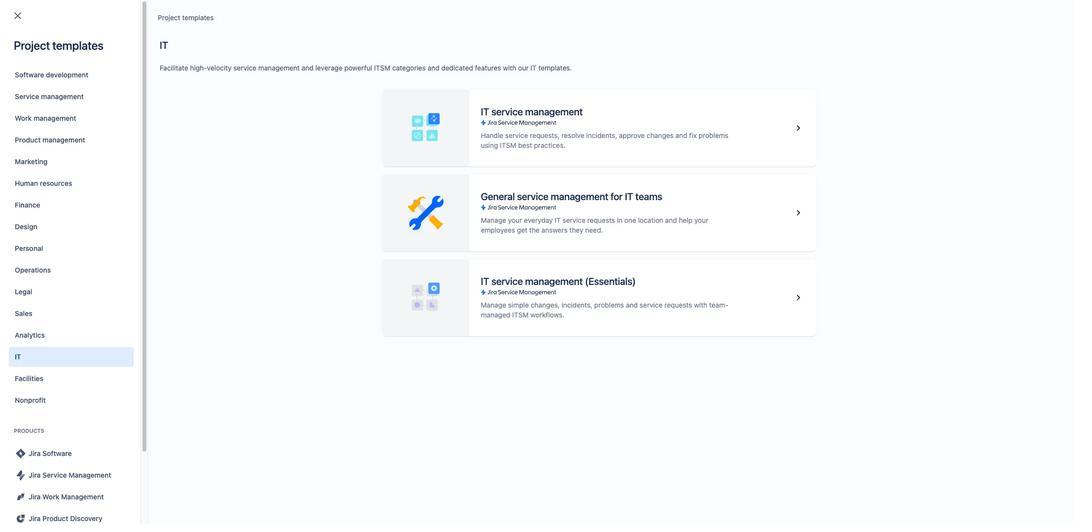 Task type: vqa. For each thing, say whether or not it's contained in the screenshot.
met
no



Task type: locate. For each thing, give the bounding box(es) containing it.
operations button
[[9, 260, 134, 280]]

jira
[[153, 72, 164, 81], [29, 449, 41, 457], [29, 471, 41, 479], [29, 493, 41, 501], [29, 514, 41, 523]]

1 vertical spatial management
[[61, 493, 104, 501]]

manage
[[481, 216, 506, 224], [481, 301, 506, 309]]

problems right fix
[[699, 131, 729, 140]]

project templates
[[158, 13, 214, 22], [14, 38, 103, 52]]

it inside 'button'
[[15, 352, 21, 361]]

1 vertical spatial templates
[[52, 38, 103, 52]]

jira service management image
[[15, 469, 27, 481]]

jira right jira service management icon
[[29, 471, 41, 479]]

1 horizontal spatial templates
[[182, 13, 214, 22]]

management
[[69, 471, 111, 479], [61, 493, 104, 501]]

0 horizontal spatial templates
[[52, 38, 103, 52]]

managed left software
[[425, 120, 455, 128]]

0 vertical spatial requests
[[587, 216, 615, 224]]

1 vertical spatial product
[[42, 514, 68, 523]]

with left our
[[503, 64, 516, 72]]

human resources button
[[9, 174, 134, 193]]

incidents, inside the manage simple changes, incidents, problems and service requests with team- managed itsm workflows.
[[562, 301, 593, 309]]

service
[[233, 64, 256, 72], [491, 106, 523, 117], [505, 131, 528, 140], [517, 191, 549, 202], [563, 216, 586, 224], [491, 276, 523, 287], [640, 301, 663, 309]]

management inside product management button
[[42, 136, 85, 144]]

back to projects image
[[12, 10, 24, 22]]

0 vertical spatial project
[[158, 13, 180, 22]]

with
[[503, 64, 516, 72], [694, 301, 707, 309]]

project templates link
[[158, 12, 214, 24]]

jira down jira work management
[[29, 514, 41, 523]]

jira service management image
[[481, 119, 556, 127], [481, 119, 556, 127], [481, 204, 556, 211], [481, 204, 556, 211], [481, 288, 556, 296], [481, 288, 556, 296], [15, 469, 27, 481]]

0 horizontal spatial your
[[508, 216, 522, 224]]

and down (essentials)
[[626, 301, 638, 309]]

manage up employees on the top left of page
[[481, 216, 506, 224]]

products
[[166, 72, 195, 81]]

0 vertical spatial itsm
[[374, 64, 390, 72]]

incidents, inside handle service requests, resolve incidents, approve changes and fix problems using itsm best practices.
[[586, 131, 617, 140]]

1 vertical spatial itsm
[[500, 141, 516, 149]]

jira service management image inside button
[[15, 469, 27, 481]]

problems inside handle service requests, resolve incidents, approve changes and fix problems using itsm best practices.
[[699, 131, 729, 140]]

0 horizontal spatial product
[[15, 136, 41, 144]]

itsm down simple
[[512, 311, 529, 319]]

itsm right the powerful on the top left of page
[[374, 64, 390, 72]]

your
[[508, 216, 522, 224], [694, 216, 709, 224]]

management down jira software button
[[69, 471, 111, 479]]

0 vertical spatial project templates
[[158, 13, 214, 22]]

legal
[[15, 287, 32, 296]]

jira right jira work management icon
[[29, 493, 41, 501]]

jira software image
[[15, 448, 27, 459]]

requests inside the manage simple changes, incidents, problems and service requests with team- managed itsm workflows.
[[665, 301, 692, 309]]

1 horizontal spatial requests
[[665, 301, 692, 309]]

product
[[15, 136, 41, 144], [42, 514, 68, 523]]

nonprofit
[[15, 396, 46, 404]]

and inside the manage simple changes, incidents, problems and service requests with team- managed itsm workflows.
[[626, 301, 638, 309]]

managed down simple
[[481, 311, 510, 319]]

using
[[481, 141, 498, 149]]

jira for jira service management
[[29, 471, 41, 479]]

need.
[[585, 226, 603, 234]]

human resources
[[15, 179, 72, 187]]

1 horizontal spatial product
[[42, 514, 68, 523]]

0 horizontal spatial project
[[14, 38, 50, 52]]

0 vertical spatial service
[[15, 92, 39, 101]]

and left dedicated
[[428, 64, 440, 72]]

products
[[14, 427, 44, 434]]

product up previous icon
[[15, 136, 41, 144]]

design button
[[9, 217, 134, 237]]

general
[[481, 191, 515, 202]]

with inside the manage simple changes, incidents, problems and service requests with team- managed itsm workflows.
[[694, 301, 707, 309]]

everyday
[[524, 216, 553, 224]]

1 horizontal spatial with
[[694, 301, 707, 309]]

1 vertical spatial problems
[[594, 301, 624, 309]]

and
[[302, 64, 314, 72], [428, 64, 440, 72], [676, 131, 687, 140], [665, 216, 677, 224], [626, 301, 638, 309]]

personal button
[[9, 239, 134, 258]]

1 vertical spatial manage
[[481, 301, 506, 309]]

0 horizontal spatial service
[[15, 92, 39, 101]]

1 horizontal spatial project
[[94, 119, 116, 127]]

requests
[[587, 216, 615, 224], [665, 301, 692, 309]]

and inside "manage your everyday it service requests in one location and help your employees get the answers they need."
[[665, 216, 677, 224]]

managed
[[425, 120, 455, 128], [481, 311, 510, 319]]

problems down (essentials)
[[594, 301, 624, 309]]

jira work management
[[29, 493, 104, 501]]

service up work management
[[15, 92, 39, 101]]

it
[[160, 39, 168, 51], [531, 64, 537, 72], [481, 106, 489, 117], [625, 191, 633, 202], [555, 216, 561, 224], [481, 276, 489, 287], [15, 352, 21, 361]]

your right help
[[694, 216, 709, 224]]

0 horizontal spatial requests
[[587, 216, 615, 224]]

1 vertical spatial project templates
[[14, 38, 103, 52]]

work down service management
[[15, 114, 32, 122]]

problems inside the manage simple changes, incidents, problems and service requests with team- managed itsm workflows.
[[594, 301, 624, 309]]

1 horizontal spatial work
[[42, 493, 59, 501]]

1 horizontal spatial managed
[[481, 311, 510, 319]]

requests up need.
[[587, 216, 615, 224]]

0 vertical spatial templates
[[182, 13, 214, 22]]

incidents, right resolve
[[586, 131, 617, 140]]

requests left team-
[[665, 301, 692, 309]]

service inside the manage simple changes, incidents, problems and service requests with team- managed itsm workflows.
[[640, 301, 663, 309]]

employees
[[481, 226, 515, 234]]

1
[[41, 152, 45, 160]]

itsm inside handle service requests, resolve incidents, approve changes and fix problems using itsm best practices.
[[500, 141, 516, 149]]

jira product discovery image
[[15, 513, 27, 524], [15, 513, 27, 524]]

categories
[[392, 64, 426, 72]]

facilitate high-velocity service management and leverage powerful itsm categories and dedicated features with our it templates.
[[160, 64, 572, 72]]

service
[[15, 92, 39, 101], [42, 471, 67, 479]]

simple
[[508, 301, 529, 309]]

and left help
[[665, 216, 677, 224]]

1 horizontal spatial service
[[42, 471, 67, 479]]

1 vertical spatial with
[[694, 301, 707, 309]]

jira work management image
[[15, 491, 27, 503]]

jira product discovery button
[[9, 509, 134, 524]]

sales
[[15, 309, 32, 317]]

0 horizontal spatial problems
[[594, 301, 624, 309]]

software up jira service management
[[42, 449, 72, 457]]

management inside service management button
[[41, 92, 84, 101]]

banner
[[0, 0, 1074, 28]]

facilities button
[[9, 369, 134, 388]]

1 manage from the top
[[481, 216, 506, 224]]

it inside "manage your everyday it service requests in one location and help your employees get the answers they need."
[[555, 216, 561, 224]]

they
[[570, 226, 583, 234]]

and left fix
[[676, 131, 687, 140]]

None text field
[[21, 70, 117, 84]]

work management button
[[9, 108, 134, 128]]

workflows.
[[531, 311, 565, 319]]

1 vertical spatial requests
[[665, 301, 692, 309]]

jira right jira software icon
[[29, 449, 41, 457]]

0 vertical spatial management
[[69, 471, 111, 479]]

incidents,
[[586, 131, 617, 140], [562, 301, 593, 309]]

0 vertical spatial problems
[[699, 131, 729, 140]]

manage inside "manage your everyday it service requests in one location and help your employees get the answers they need."
[[481, 216, 506, 224]]

with left team-
[[694, 301, 707, 309]]

primary element
[[6, 0, 887, 27]]

approve
[[619, 131, 645, 140]]

0 vertical spatial manage
[[481, 216, 506, 224]]

best
[[518, 141, 532, 149]]

management up discovery
[[61, 493, 104, 501]]

problems
[[699, 131, 729, 140], [594, 301, 624, 309]]

facilitate
[[160, 64, 188, 72]]

help
[[679, 216, 693, 224]]

sales button
[[9, 304, 134, 323]]

manage left simple
[[481, 301, 506, 309]]

2 manage from the top
[[481, 301, 506, 309]]

1 vertical spatial managed
[[481, 311, 510, 319]]

resources
[[40, 179, 72, 187]]

incidents, down 'it service management (essentials)'
[[562, 301, 593, 309]]

teams
[[635, 191, 662, 202]]

itsm left best
[[500, 141, 516, 149]]

0 vertical spatial product
[[15, 136, 41, 144]]

team-managed software
[[405, 120, 484, 128]]

0 horizontal spatial work
[[15, 114, 32, 122]]

work up jira product discovery
[[42, 493, 59, 501]]

1 vertical spatial incidents,
[[562, 301, 593, 309]]

0 vertical spatial incidents,
[[586, 131, 617, 140]]

general service management for it teams image
[[792, 207, 804, 219]]

software development
[[15, 70, 88, 79]]

0 horizontal spatial managed
[[425, 120, 455, 128]]

manage inside the manage simple changes, incidents, problems and service requests with team- managed itsm workflows.
[[481, 301, 506, 309]]

analytics button
[[9, 325, 134, 345]]

1 horizontal spatial problems
[[699, 131, 729, 140]]

product down jira work management
[[42, 514, 68, 523]]

handle service requests, resolve incidents, approve changes and fix problems using itsm best practices.
[[481, 131, 729, 149]]

high-
[[190, 64, 207, 72]]

1 vertical spatial work
[[42, 493, 59, 501]]

1 horizontal spatial your
[[694, 216, 709, 224]]

star not my project image
[[29, 118, 40, 130]]

jira right all
[[153, 72, 164, 81]]

finance
[[15, 201, 40, 209]]

design
[[15, 222, 37, 231]]

service down 'jira software'
[[42, 471, 67, 479]]

0 horizontal spatial project templates
[[14, 38, 103, 52]]

2 vertical spatial itsm
[[512, 311, 529, 319]]

jira work management image
[[15, 491, 27, 503]]

jira for jira product discovery
[[29, 514, 41, 523]]

your up 'get' in the left of the page
[[508, 216, 522, 224]]

software up service management
[[15, 70, 44, 79]]

itsm inside the manage simple changes, incidents, problems and service requests with team- managed itsm workflows.
[[512, 311, 529, 319]]

Search field
[[887, 6, 985, 21]]

itsm
[[374, 64, 390, 72], [500, 141, 516, 149], [512, 311, 529, 319]]

1 vertical spatial project
[[14, 38, 50, 52]]

fix
[[689, 131, 697, 140]]

answers
[[542, 226, 568, 234]]

0 horizontal spatial with
[[503, 64, 516, 72]]

for
[[611, 191, 623, 202]]

dedicated
[[441, 64, 473, 72]]



Task type: describe. For each thing, give the bounding box(es) containing it.
itsm for it service management
[[500, 141, 516, 149]]

jira service management button
[[9, 465, 134, 485]]

finance button
[[9, 195, 134, 215]]

it service management image
[[792, 122, 804, 134]]

software development button
[[9, 65, 134, 85]]

management for jira service management
[[69, 471, 111, 479]]

name
[[53, 99, 72, 108]]

general service management for it teams
[[481, 191, 662, 202]]

and left leverage
[[302, 64, 314, 72]]

get
[[517, 226, 528, 234]]

managed inside the manage simple changes, incidents, problems and service requests with team- managed itsm workflows.
[[481, 311, 510, 319]]

features
[[475, 64, 501, 72]]

0 vertical spatial work
[[15, 114, 32, 122]]

handle
[[481, 131, 503, 140]]

team-
[[405, 120, 425, 128]]

projects
[[20, 40, 62, 54]]

not
[[69, 119, 80, 127]]

it button
[[9, 347, 134, 367]]

not my project link
[[53, 118, 273, 130]]

discovery
[[70, 514, 102, 523]]

all
[[143, 72, 151, 81]]

software
[[457, 120, 484, 128]]

management for jira work management
[[61, 493, 104, 501]]

jira software
[[29, 449, 72, 457]]

0 vertical spatial managed
[[425, 120, 455, 128]]

requests,
[[530, 131, 560, 140]]

1 vertical spatial software
[[42, 449, 72, 457]]

personal
[[15, 244, 43, 252]]

one
[[624, 216, 636, 224]]

0 vertical spatial with
[[503, 64, 516, 72]]

manage for general
[[481, 216, 506, 224]]

and inside handle service requests, resolve incidents, approve changes and fix problems using itsm best practices.
[[676, 131, 687, 140]]

1 horizontal spatial project templates
[[158, 13, 214, 22]]

requests inside "manage your everyday it service requests in one location and help your employees get the answers they need."
[[587, 216, 615, 224]]

operations
[[15, 266, 51, 274]]

our
[[518, 64, 529, 72]]

service management
[[15, 92, 84, 101]]

manage simple changes, incidents, problems and service requests with team- managed itsm workflows.
[[481, 301, 728, 319]]

service inside "manage your everyday it service requests in one location and help your employees get the answers they need."
[[563, 216, 586, 224]]

it service management (essentials)
[[481, 276, 636, 287]]

location
[[638, 216, 663, 224]]

in
[[617, 216, 623, 224]]

management inside the work management button
[[34, 114, 76, 122]]

2 vertical spatial project
[[94, 119, 116, 127]]

leverage
[[315, 64, 343, 72]]

previous image
[[22, 150, 34, 162]]

development
[[46, 70, 88, 79]]

legal button
[[9, 282, 134, 302]]

1 vertical spatial service
[[42, 471, 67, 479]]

resolve
[[562, 131, 585, 140]]

jira software image
[[15, 448, 27, 459]]

jira product discovery
[[29, 514, 102, 523]]

facilities
[[15, 374, 43, 383]]

1 your from the left
[[508, 216, 522, 224]]

jira for jira software
[[29, 449, 41, 457]]

it service management (essentials) image
[[792, 292, 804, 304]]

templates.
[[539, 64, 572, 72]]

(essentials)
[[585, 276, 636, 287]]

2 your from the left
[[694, 216, 709, 224]]

changes
[[647, 131, 674, 140]]

2 horizontal spatial project
[[158, 13, 180, 22]]

marketing
[[15, 157, 48, 166]]

product management
[[15, 136, 85, 144]]

marketing button
[[9, 152, 134, 172]]

0 vertical spatial software
[[15, 70, 44, 79]]

itsm for it service management (essentials)
[[512, 311, 529, 319]]

changes,
[[531, 301, 560, 309]]

work management
[[15, 114, 76, 122]]

manage for it
[[481, 301, 506, 309]]

team-
[[709, 301, 728, 309]]

not my project
[[69, 119, 116, 127]]

jira for jira work management
[[29, 493, 41, 501]]

the
[[529, 226, 540, 234]]

human
[[15, 179, 38, 187]]

open image
[[221, 71, 233, 83]]

manage your everyday it service requests in one location and help your employees get the answers they need.
[[481, 216, 709, 234]]

1 button
[[35, 148, 51, 164]]

my
[[82, 119, 92, 127]]

practices.
[[534, 141, 566, 149]]

analytics
[[15, 331, 45, 339]]

all jira products
[[143, 72, 195, 81]]

templates inside project templates link
[[182, 13, 214, 22]]

service management button
[[9, 87, 134, 106]]

service inside handle service requests, resolve incidents, approve changes and fix problems using itsm best practices.
[[505, 131, 528, 140]]

velocity
[[207, 64, 232, 72]]

nonprofit button
[[9, 390, 134, 410]]

jira service management
[[29, 471, 111, 479]]

jira software button
[[9, 444, 134, 463]]

jira work management button
[[9, 487, 134, 507]]

product management button
[[9, 130, 134, 150]]

powerful
[[344, 64, 372, 72]]



